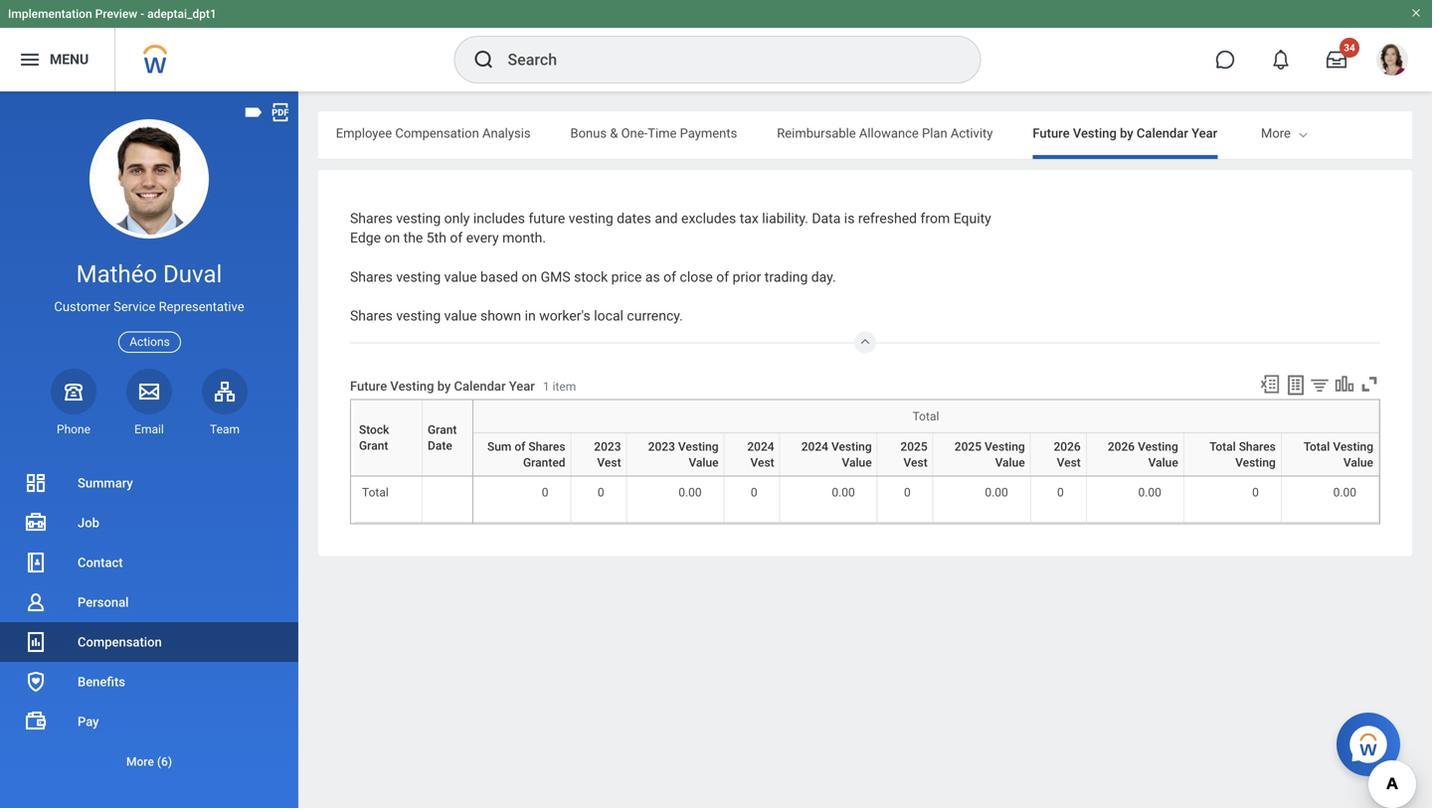 Task type: vqa. For each thing, say whether or not it's contained in the screenshot.
bottommost chevron down small image
no



Task type: describe. For each thing, give the bounding box(es) containing it.
currency.
[[627, 308, 683, 324]]

- down total vesting value
[[1327, 477, 1327, 478]]

allowance
[[859, 126, 919, 141]]

vesting inside 2025 vesting value
[[985, 440, 1025, 454]]

3 0 button from the left
[[751, 485, 761, 501]]

1 vertical spatial granted
[[525, 477, 528, 478]]

bonus & one-time payments
[[570, 126, 737, 141]]

time
[[648, 126, 677, 141]]

vesting inside 2023 vesting value
[[678, 440, 719, 454]]

on inside "shares vesting only includes future vesting dates and excludes tax liability. data is refreshed from equity edge on the 5th of every month."
[[384, 230, 400, 246]]

value down 2025 vesting value
[[985, 477, 987, 478]]

based
[[480, 269, 518, 285]]

year for future vesting by calendar year
[[1192, 126, 1218, 141]]

total - 2025 vesting value button
[[976, 477, 988, 478]]

activity
[[951, 126, 993, 141]]

2024 down 2024 vesting value
[[825, 477, 828, 478]]

2023 vesting value
[[648, 440, 719, 470]]

email mathéo duval element
[[126, 422, 172, 438]]

shares vesting only includes future vesting dates and excludes tax liability. data is refreshed from equity edge on the 5th of every month.
[[350, 210, 991, 246]]

5th
[[426, 230, 447, 246]]

total shares vesting
[[1210, 440, 1276, 470]]

fullscreen image
[[1359, 374, 1381, 395]]

vesting for based
[[396, 269, 441, 285]]

refreshed
[[858, 210, 917, 227]]

1 vertical spatial date
[[447, 477, 449, 478]]

stock for stock grant
[[359, 423, 389, 437]]

1 0.00 button from the left
[[679, 485, 705, 501]]

total - 2025 vest button
[[901, 477, 910, 478]]

0 for third 0 button
[[751, 486, 758, 500]]

list containing summary
[[0, 463, 298, 782]]

2024 up total - 2024 vest button
[[747, 440, 774, 454]]

export to worksheets image
[[1284, 374, 1308, 397]]

0 for second 0 button from right
[[1057, 486, 1064, 500]]

vesting inside 2026 vesting value
[[1138, 440, 1178, 454]]

4 0 button from the left
[[904, 485, 914, 501]]

benefits
[[78, 675, 125, 690]]

calendar for future vesting by calendar year 1 item
[[454, 379, 506, 394]]

team link
[[202, 369, 248, 438]]

compensation inside list
[[78, 635, 162, 650]]

email
[[134, 423, 164, 436]]

value down 2023 vesting value
[[678, 477, 681, 478]]

team mathéo duval element
[[202, 422, 248, 438]]

1 0 button from the left
[[542, 485, 552, 501]]

value inside total vesting value
[[1344, 456, 1374, 470]]

grant up total element
[[388, 477, 390, 478]]

trading
[[765, 269, 808, 285]]

future vesting by calendar year
[[1033, 126, 1218, 141]]

as
[[645, 269, 660, 285]]

- down 2024 vesting value
[[825, 477, 825, 478]]

34 button
[[1315, 38, 1360, 82]]

summary link
[[0, 463, 298, 503]]

search image
[[472, 48, 496, 72]]

compensation image
[[24, 631, 48, 654]]

2023 inside 2023 vesting value
[[648, 440, 675, 454]]

4 0.00 button from the left
[[1138, 485, 1165, 501]]

price
[[611, 269, 642, 285]]

2026 up "total - 2026 vest" button in the right bottom of the page
[[1054, 440, 1081, 454]]

1 0.00 from the left
[[679, 486, 702, 500]]

2026 vesting value
[[1108, 440, 1178, 470]]

by for future vesting by calendar year
[[1120, 126, 1134, 141]]

3 0.00 from the left
[[985, 486, 1008, 500]]

only
[[444, 210, 470, 227]]

reimbursable
[[777, 126, 856, 141]]

total vesting value
[[1304, 440, 1374, 470]]

prior
[[733, 269, 761, 285]]

calendar for future vesting by calendar year
[[1137, 126, 1189, 141]]

mathéo duval
[[76, 260, 222, 288]]

vesting for shown
[[396, 308, 441, 324]]

2 0 button from the left
[[598, 485, 607, 501]]

vest down 2024 vest
[[753, 477, 755, 478]]

- down "2026 vest"
[[1057, 477, 1057, 478]]

of inside sum of shares granted
[[515, 440, 526, 454]]

future for future vesting by calendar year 1 item
[[350, 379, 387, 394]]

3 0.00 button from the left
[[985, 485, 1011, 501]]

2 0.00 from the left
[[832, 486, 855, 500]]

2024 vest
[[747, 440, 774, 470]]

4 0.00 from the left
[[1138, 486, 1162, 500]]

in
[[525, 308, 536, 324]]

row element containing sum of shares granted
[[473, 400, 1384, 476]]

1
[[543, 380, 550, 394]]

total - total vesting value column header
[[1281, 477, 1379, 478]]

profile logan mcneil image
[[1377, 44, 1408, 80]]

service
[[114, 300, 156, 314]]

grant date
[[428, 423, 457, 453]]

1 horizontal spatial compensation
[[395, 126, 479, 141]]

data
[[812, 210, 841, 227]]

2026 inside 2026 vesting value
[[1108, 440, 1135, 454]]

sum of shares granted
[[487, 440, 565, 470]]

of right 'as'
[[664, 269, 676, 285]]

view team image
[[213, 380, 237, 404]]

summary
[[78, 476, 133, 491]]

shown
[[480, 308, 521, 324]]

2023 vest
[[594, 440, 621, 470]]

total - 2026 vesting value button
[[1129, 477, 1141, 478]]

- down total shares vesting
[[1229, 477, 1229, 478]]

of left prior
[[716, 269, 729, 285]]

total - 2024 vest button
[[748, 477, 756, 478]]

implementation preview -   adeptai_dpt1
[[8, 7, 217, 21]]

bonus
[[570, 126, 607, 141]]

personal link
[[0, 583, 298, 623]]

5 0.00 button from the left
[[1333, 485, 1360, 501]]

and
[[655, 210, 678, 227]]

- down 2023 vest
[[597, 477, 597, 478]]

equity
[[954, 210, 991, 227]]

- down sum of shares granted
[[517, 477, 518, 478]]

2024 down 2024 vest
[[751, 477, 753, 478]]

value inside 2024 vesting value
[[842, 456, 872, 470]]

vesting inside 2024 vesting value
[[831, 440, 872, 454]]

Search Workday  search field
[[508, 38, 939, 82]]

vest down 2023 vest
[[600, 477, 602, 478]]

inbox large image
[[1327, 50, 1347, 70]]

future for future vesting by calendar year
[[1033, 126, 1070, 141]]

(6)
[[157, 755, 172, 769]]

includes
[[473, 210, 525, 227]]

value down 2026 vesting value at the bottom
[[1138, 477, 1140, 478]]

view worker - expand/collapse chart image
[[1334, 374, 1356, 395]]

implementation
[[8, 7, 92, 21]]

the
[[403, 230, 423, 246]]

gms
[[541, 269, 571, 285]]

2023 down 2023 vesting value
[[672, 477, 674, 478]]

1 horizontal spatial on
[[522, 269, 537, 285]]

more (6) button
[[0, 742, 298, 782]]

2025 up total - 2025 vest button on the right bottom of the page
[[901, 440, 928, 454]]

2024 vesting value
[[801, 440, 872, 470]]

2026 vest
[[1054, 440, 1081, 470]]

item
[[553, 380, 576, 394]]

mathéo
[[76, 260, 157, 288]]

year for future vesting by calendar year 1 item
[[509, 379, 535, 394]]

1 horizontal spatial sum
[[518, 477, 520, 478]]

vest down "2026 vest"
[[1060, 477, 1062, 478]]

value inside 2026 vesting value
[[1148, 456, 1178, 470]]

benefits image
[[24, 670, 48, 694]]

value for shown
[[444, 308, 477, 324]]

stock grant grant date
[[385, 477, 449, 478]]

plan
[[922, 126, 948, 141]]

vesting for includes
[[396, 210, 441, 227]]

stock grant button
[[385, 477, 391, 478]]



Task type: locate. For each thing, give the bounding box(es) containing it.
2 row element from the left
[[353, 400, 477, 476]]

more for more (6)
[[126, 755, 154, 769]]

of
[[450, 230, 463, 246], [664, 269, 676, 285], [716, 269, 729, 285], [515, 440, 526, 454], [520, 477, 521, 478]]

total - 2023 vesting value button
[[669, 477, 682, 478]]

toolbar
[[1250, 374, 1381, 399]]

vesting inside total shares vesting
[[1235, 456, 1276, 470]]

0 button down "total - total shares vesting" column header
[[1252, 485, 1262, 501]]

0 vertical spatial calendar
[[1137, 126, 1189, 141]]

0.00 button
[[679, 485, 705, 501], [832, 485, 858, 501], [985, 485, 1011, 501], [1138, 485, 1165, 501], [1333, 485, 1360, 501]]

total
[[913, 410, 939, 424], [1210, 440, 1236, 454], [1304, 440, 1330, 454], [515, 477, 517, 478], [595, 477, 597, 478], [669, 477, 671, 478], [748, 477, 750, 478], [822, 477, 825, 478], [901, 477, 903, 478], [976, 477, 978, 478], [1054, 477, 1057, 478], [1129, 477, 1131, 478], [1227, 477, 1229, 478], [1230, 477, 1232, 478], [1325, 477, 1327, 478], [1327, 477, 1330, 478], [362, 486, 389, 500]]

on left the
[[384, 230, 400, 246]]

vest inside 2023 vest
[[597, 456, 621, 470]]

0 vertical spatial stock
[[359, 423, 389, 437]]

of up total - sum of shares granted button
[[515, 440, 526, 454]]

tax
[[740, 210, 759, 227]]

0 for 3rd 0 button from the right
[[904, 486, 911, 500]]

2023
[[594, 440, 621, 454], [648, 440, 675, 454], [598, 477, 600, 478], [672, 477, 674, 478]]

select to filter grid data image
[[1309, 375, 1331, 395]]

0.00 button down total - 2025 vesting value button at the right bottom
[[985, 485, 1011, 501]]

0 vertical spatial by
[[1120, 126, 1134, 141]]

value inside 2023 vesting value
[[689, 456, 719, 470]]

0.00 button down "total - 2023 vesting value" button
[[679, 485, 705, 501]]

0 vertical spatial on
[[384, 230, 400, 246]]

phone image
[[60, 380, 88, 404]]

total - sum of shares granted total - 2023 vest total - 2023 vesting value total - 2024 vest total - 2024 vesting value total - 2025 vest total - 2025 vesting value total - 2026 vest total - 2026 vesting value total - total shares vesting total - total vesting value
[[515, 477, 1336, 478]]

from
[[921, 210, 950, 227]]

sum right grant date
[[487, 440, 512, 454]]

2026 up total - 2026 vesting value button on the right of page
[[1108, 440, 1135, 454]]

2 0 from the left
[[598, 486, 604, 500]]

total element
[[362, 482, 389, 500]]

summary image
[[24, 471, 48, 495]]

0 for first 0 button from right
[[1252, 486, 1259, 500]]

value for based
[[444, 269, 477, 285]]

- down "2025 vest"
[[904, 477, 904, 478]]

chevron up image
[[853, 332, 877, 348]]

0 vertical spatial date
[[428, 439, 452, 453]]

0 horizontal spatial future
[[350, 379, 387, 394]]

row element containing stock grant
[[353, 400, 477, 476]]

1 vertical spatial calendar
[[454, 379, 506, 394]]

0 button down total - 2025 vest button on the right bottom of the page
[[904, 485, 914, 501]]

0 vertical spatial more
[[1261, 126, 1291, 141]]

0 down "total - 2026 vest" button in the right bottom of the page
[[1057, 486, 1064, 500]]

phone mathéo duval element
[[51, 422, 96, 438]]

5 0 from the left
[[1057, 486, 1064, 500]]

0 for fifth 0 button from the right
[[598, 486, 604, 500]]

compensation down personal
[[78, 635, 162, 650]]

2025 vest
[[901, 440, 928, 470]]

worker's
[[539, 308, 591, 324]]

1 horizontal spatial more
[[1261, 126, 1291, 141]]

vest up "total - 2026 vest" button in the right bottom of the page
[[1057, 456, 1081, 470]]

value left "2025 vest"
[[842, 456, 872, 470]]

sum down sum of shares granted
[[518, 477, 520, 478]]

compensation link
[[0, 623, 298, 662]]

0.00 button down "total - 2024 vesting value" button
[[832, 485, 858, 501]]

0 down total - 2023 vest button
[[598, 486, 604, 500]]

1 0 from the left
[[542, 486, 549, 500]]

every
[[466, 230, 499, 246]]

shares inside sum of shares granted
[[529, 440, 565, 454]]

value left shown
[[444, 308, 477, 324]]

0 button down total - 2024 vest button
[[751, 485, 761, 501]]

one-
[[621, 126, 648, 141]]

value inside 2025 vesting value
[[995, 456, 1025, 470]]

- down 2024 vest
[[750, 477, 751, 478]]

total - 2024 vesting value button
[[822, 477, 835, 478]]

phone
[[57, 423, 91, 436]]

by for future vesting by calendar year 1 item
[[437, 379, 451, 394]]

0 button down total - 2023 vest button
[[598, 485, 607, 501]]

excludes
[[681, 210, 736, 227]]

2025 down 2025 vesting value
[[979, 477, 981, 478]]

more down notifications large image
[[1261, 126, 1291, 141]]

0 horizontal spatial on
[[384, 230, 400, 246]]

contact
[[78, 556, 123, 570]]

0 vertical spatial future
[[1033, 126, 1070, 141]]

4 0 from the left
[[904, 486, 911, 500]]

row element
[[473, 400, 1384, 476], [353, 400, 477, 476]]

1 vertical spatial future
[[350, 379, 387, 394]]

shares vesting value based on gms stock price as of close of prior trading day.
[[350, 269, 836, 285]]

menu button
[[0, 28, 115, 92]]

1 horizontal spatial year
[[1192, 126, 1218, 141]]

payments
[[680, 126, 737, 141]]

vesting inside total vesting value
[[1333, 440, 1374, 454]]

0 horizontal spatial by
[[437, 379, 451, 394]]

0.00
[[679, 486, 702, 500], [832, 486, 855, 500], [985, 486, 1008, 500], [1138, 486, 1162, 500], [1333, 486, 1357, 500]]

compensation left analysis
[[395, 126, 479, 141]]

34
[[1344, 42, 1355, 54]]

future
[[529, 210, 565, 227]]

granted down sum of shares granted
[[525, 477, 528, 478]]

0 down sum of shares granted
[[542, 486, 549, 500]]

contact link
[[0, 543, 298, 583]]

1 value from the top
[[444, 269, 477, 285]]

row element up stock grant grant date
[[353, 400, 477, 476]]

tag image
[[243, 101, 265, 123]]

0 horizontal spatial calendar
[[454, 379, 506, 394]]

customer
[[54, 300, 110, 314]]

view printable version (pdf) image
[[270, 101, 291, 123]]

customer service representative
[[54, 300, 244, 314]]

0 button
[[542, 485, 552, 501], [598, 485, 607, 501], [751, 485, 761, 501], [904, 485, 914, 501], [1057, 485, 1067, 501], [1252, 485, 1262, 501]]

grant inside stock grant
[[359, 439, 388, 453]]

pay image
[[24, 710, 48, 734]]

future up stock grant
[[350, 379, 387, 394]]

of down only
[[450, 230, 463, 246]]

0 horizontal spatial year
[[509, 379, 535, 394]]

1 vertical spatial by
[[437, 379, 451, 394]]

shares inside total shares vesting
[[1239, 440, 1276, 454]]

1 vertical spatial compensation
[[78, 635, 162, 650]]

stock for stock grant grant date
[[385, 477, 387, 478]]

1 vertical spatial on
[[522, 269, 537, 285]]

0 down "total - total shares vesting" column header
[[1252, 486, 1259, 500]]

0.00 button down total - total vesting value column header
[[1333, 485, 1360, 501]]

2026 down "2026 vest"
[[1057, 477, 1060, 478]]

of down sum of shares granted
[[520, 477, 521, 478]]

vest up total - 2024 vest button
[[750, 456, 774, 470]]

more
[[1261, 126, 1291, 141], [126, 755, 154, 769]]

5 0 button from the left
[[1057, 485, 1067, 501]]

vest down "2025 vest"
[[907, 477, 909, 478]]

2024 inside 2024 vesting value
[[801, 440, 829, 454]]

1 vertical spatial year
[[509, 379, 535, 394]]

shares
[[350, 210, 393, 227], [350, 269, 393, 285], [350, 308, 393, 324], [529, 440, 565, 454], [1239, 440, 1276, 454], [521, 477, 524, 478], [1232, 477, 1235, 478]]

1 vertical spatial more
[[126, 755, 154, 769]]

granted inside sum of shares granted
[[523, 456, 565, 470]]

total - 2023 vest button
[[595, 477, 603, 478]]

value down 2024 vesting value
[[831, 477, 834, 478]]

liability.
[[762, 210, 809, 227]]

year
[[1192, 126, 1218, 141], [509, 379, 535, 394]]

0.00 down total - 2025 vesting value button at the right bottom
[[985, 486, 1008, 500]]

stock
[[359, 423, 389, 437], [385, 477, 387, 478]]

more inside dropdown button
[[126, 755, 154, 769]]

2025 inside 2025 vesting value
[[955, 440, 982, 454]]

0 button down sum of shares granted
[[542, 485, 552, 501]]

date down grant date
[[447, 477, 449, 478]]

2026 down 2026 vesting value at the bottom
[[1132, 477, 1134, 478]]

0 down total - 2024 vest button
[[751, 486, 758, 500]]

1 horizontal spatial by
[[1120, 126, 1134, 141]]

stock grant
[[359, 423, 389, 453]]

0.00 down "total - 2023 vesting value" button
[[679, 486, 702, 500]]

1 horizontal spatial calendar
[[1137, 126, 1189, 141]]

notifications large image
[[1271, 50, 1291, 70]]

benefits link
[[0, 662, 298, 702]]

value down total vesting value
[[1334, 477, 1336, 478]]

job link
[[0, 503, 298, 543]]

stock
[[574, 269, 608, 285]]

granted up total - sum of shares granted button
[[523, 456, 565, 470]]

is
[[844, 210, 855, 227]]

&
[[610, 126, 618, 141]]

total inside total vesting value
[[1304, 440, 1330, 454]]

future right activity
[[1033, 126, 1070, 141]]

2023 up "total - 2023 vesting value" button
[[648, 440, 675, 454]]

employee
[[336, 126, 392, 141]]

vest inside "2026 vest"
[[1057, 456, 1081, 470]]

6 0 button from the left
[[1252, 485, 1262, 501]]

job image
[[24, 511, 48, 535]]

2 value from the top
[[444, 308, 477, 324]]

0 vertical spatial sum
[[487, 440, 512, 454]]

0 vertical spatial compensation
[[395, 126, 479, 141]]

6 0 from the left
[[1252, 486, 1259, 500]]

5 0.00 from the left
[[1333, 486, 1357, 500]]

actions button
[[119, 332, 181, 353]]

preview
[[95, 7, 137, 21]]

justify image
[[18, 48, 42, 72]]

export to excel image
[[1259, 374, 1281, 395]]

menu
[[50, 51, 89, 68]]

shares inside "shares vesting only includes future vesting dates and excludes tax liability. data is refreshed from equity edge on the 5th of every month."
[[350, 210, 393, 227]]

0.00 down total - 2026 vesting value button on the right of page
[[1138, 486, 1162, 500]]

mail image
[[137, 380, 161, 404]]

2024 up "total - 2024 vesting value" button
[[801, 440, 829, 454]]

day.
[[811, 269, 836, 285]]

month.
[[502, 230, 546, 246]]

on left gms
[[522, 269, 537, 285]]

0
[[542, 486, 549, 500], [598, 486, 604, 500], [751, 486, 758, 500], [904, 486, 911, 500], [1057, 486, 1064, 500], [1252, 486, 1259, 500]]

value
[[444, 269, 477, 285], [444, 308, 477, 324]]

navigation pane region
[[0, 92, 298, 809]]

actions
[[130, 335, 170, 349]]

value left "2026 vest"
[[995, 456, 1025, 470]]

local
[[594, 308, 624, 324]]

stock up total element
[[385, 477, 387, 478]]

more (6)
[[126, 755, 172, 769]]

stock up the stock grant button
[[359, 423, 389, 437]]

2025 up total - 2025 vesting value button at the right bottom
[[955, 440, 982, 454]]

- down 2023 vesting value
[[672, 477, 672, 478]]

vest
[[597, 456, 621, 470], [750, 456, 774, 470], [904, 456, 928, 470], [1057, 456, 1081, 470], [600, 477, 602, 478], [753, 477, 755, 478], [907, 477, 909, 478], [1060, 477, 1062, 478]]

phone button
[[51, 369, 96, 438]]

grant up the stock grant button
[[359, 439, 388, 453]]

contact image
[[24, 551, 48, 575]]

0 vertical spatial granted
[[523, 456, 565, 470]]

1 horizontal spatial future
[[1033, 126, 1070, 141]]

- right preview at the left top
[[140, 7, 144, 21]]

calendar
[[1137, 126, 1189, 141], [454, 379, 506, 394]]

0 for 6th 0 button from the right
[[542, 486, 549, 500]]

edge
[[350, 230, 381, 246]]

1 vertical spatial value
[[444, 308, 477, 324]]

value
[[689, 456, 719, 470], [842, 456, 872, 470], [995, 456, 1025, 470], [1148, 456, 1178, 470], [1344, 456, 1374, 470], [678, 477, 681, 478], [831, 477, 834, 478], [985, 477, 987, 478], [1138, 477, 1140, 478], [1334, 477, 1336, 478]]

vest inside 2024 vest
[[750, 456, 774, 470]]

sum inside sum of shares granted
[[487, 440, 512, 454]]

0 down total - 2025 vest button on the right bottom of the page
[[904, 486, 911, 500]]

-
[[140, 7, 144, 21], [517, 477, 518, 478], [597, 477, 597, 478], [672, 477, 672, 478], [750, 477, 751, 478], [825, 477, 825, 478], [904, 477, 904, 478], [978, 477, 978, 478], [1057, 477, 1057, 478], [1131, 477, 1132, 478], [1229, 477, 1229, 478], [1327, 477, 1327, 478]]

0 horizontal spatial sum
[[487, 440, 512, 454]]

vesting
[[1073, 126, 1117, 141], [390, 379, 434, 394], [678, 440, 719, 454], [831, 440, 872, 454], [985, 440, 1025, 454], [1138, 440, 1178, 454], [1333, 440, 1374, 454], [1235, 456, 1276, 470], [675, 477, 678, 478], [828, 477, 831, 478], [981, 477, 984, 478], [1134, 477, 1138, 478], [1235, 477, 1239, 478], [1330, 477, 1333, 478]]

future
[[1033, 126, 1070, 141], [350, 379, 387, 394]]

0 vertical spatial value
[[444, 269, 477, 285]]

2023 up total - 2023 vest button
[[594, 440, 621, 454]]

team
[[210, 423, 240, 436]]

pay link
[[0, 702, 298, 742]]

adeptai_dpt1
[[147, 7, 217, 21]]

- down 2026 vesting value at the bottom
[[1131, 477, 1132, 478]]

list
[[0, 463, 298, 782]]

1 vertical spatial sum
[[518, 477, 520, 478]]

0 horizontal spatial more
[[126, 755, 154, 769]]

duval
[[163, 260, 222, 288]]

grant up grant date button
[[428, 423, 457, 437]]

reimbursable allowance plan activity
[[777, 126, 993, 141]]

shares vesting value shown in worker's local currency.
[[350, 308, 683, 324]]

0.00 down total - total vesting value column header
[[1333, 486, 1357, 500]]

email button
[[126, 369, 172, 438]]

grant date button
[[445, 477, 449, 478]]

1 vertical spatial stock
[[385, 477, 387, 478]]

more left (6)
[[126, 755, 154, 769]]

close
[[680, 269, 713, 285]]

0 button down "total - 2026 vest" button in the right bottom of the page
[[1057, 485, 1067, 501]]

vest up total - sum of shares granted total - 2023 vest total - 2023 vesting value total - 2024 vest total - 2024 vesting value total - 2025 vest total - 2025 vesting value total - 2026 vest total - 2026 vesting value total - total shares vesting total - total vesting value
[[904, 456, 928, 470]]

menu banner
[[0, 0, 1432, 92]]

date up grant date button
[[428, 439, 452, 453]]

row element up total - sum of shares granted total - 2023 vest total - 2023 vesting value total - 2024 vest total - 2024 vesting value total - 2025 vest total - 2025 vesting value total - 2026 vest total - 2026 vesting value total - total shares vesting total - total vesting value
[[473, 400, 1384, 476]]

vest inside "2025 vest"
[[904, 456, 928, 470]]

vest up total - 2023 vest button
[[597, 456, 621, 470]]

0.00 button down total - 2026 vesting value button on the right of page
[[1138, 485, 1165, 501]]

2025
[[901, 440, 928, 454], [955, 440, 982, 454], [904, 477, 906, 478], [979, 477, 981, 478]]

of inside "shares vesting only includes future vesting dates and excludes tax liability. data is refreshed from equity edge on the 5th of every month."
[[450, 230, 463, 246]]

- down 2025 vesting value
[[978, 477, 978, 478]]

value left total shares vesting
[[1148, 456, 1178, 470]]

total - 2026 vest button
[[1054, 477, 1063, 478]]

value up total - total vesting value column header
[[1344, 456, 1374, 470]]

future vesting by calendar year 1 item
[[350, 379, 576, 394]]

grant down grant date
[[445, 477, 447, 478]]

0 vertical spatial year
[[1192, 126, 1218, 141]]

value left based on the left top of the page
[[444, 269, 477, 285]]

2025 vesting value
[[955, 440, 1025, 470]]

personal
[[78, 595, 129, 610]]

0 horizontal spatial compensation
[[78, 635, 162, 650]]

tab list
[[0, 111, 1218, 159]]

value left 2024 vest
[[689, 456, 719, 470]]

2 0.00 button from the left
[[832, 485, 858, 501]]

date inside grant date
[[428, 439, 452, 453]]

close environment banner image
[[1410, 7, 1422, 19]]

2025 down "2025 vest"
[[904, 477, 906, 478]]

2023 down 2023 vest
[[598, 477, 600, 478]]

tab list containing employee compensation analysis
[[0, 111, 1218, 159]]

employee compensation analysis
[[336, 126, 531, 141]]

more for more
[[1261, 126, 1291, 141]]

total - total shares vesting column header
[[1184, 477, 1281, 478]]

personal image
[[24, 591, 48, 615]]

dates
[[617, 210, 651, 227]]

total inside total shares vesting
[[1210, 440, 1236, 454]]

3 0 from the left
[[751, 486, 758, 500]]

- inside menu 'banner'
[[140, 7, 144, 21]]

0.00 down "total - 2024 vesting value" button
[[832, 486, 855, 500]]

1 row element from the left
[[473, 400, 1384, 476]]



